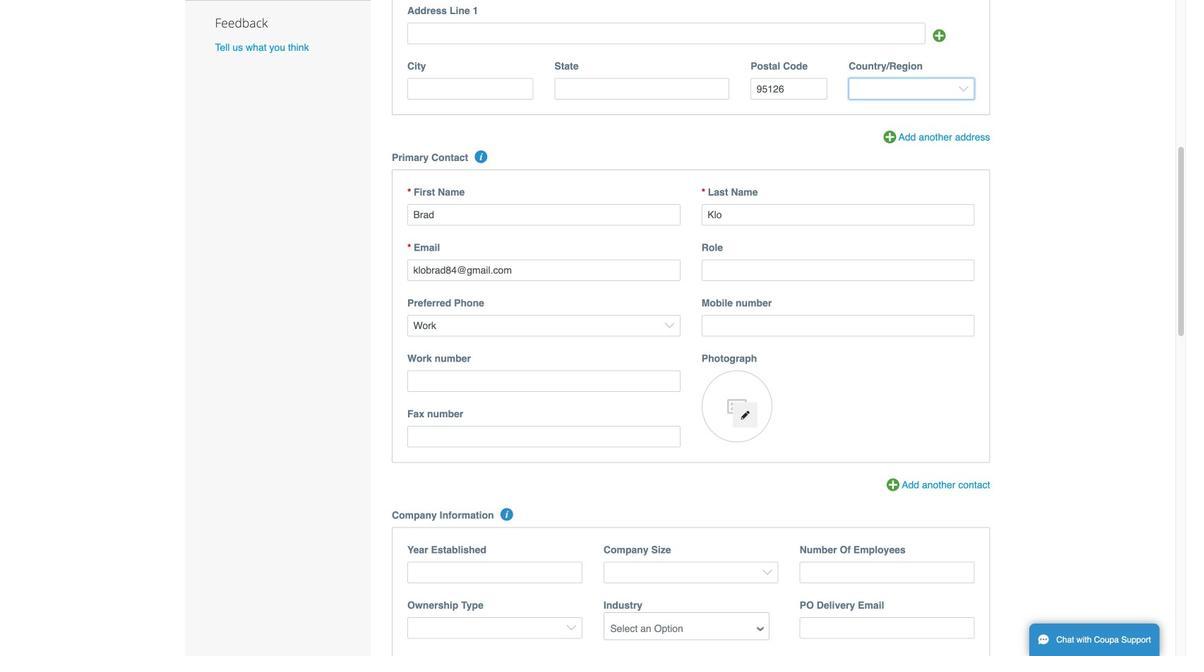 Task type: vqa. For each thing, say whether or not it's contained in the screenshot.
payment
no



Task type: locate. For each thing, give the bounding box(es) containing it.
additional information image
[[475, 150, 488, 163], [501, 508, 514, 521]]

None text field
[[408, 23, 926, 44], [751, 78, 828, 100], [702, 204, 975, 226], [408, 260, 681, 281], [702, 260, 975, 281], [702, 315, 975, 337], [408, 562, 583, 583], [800, 562, 975, 583], [408, 23, 926, 44], [751, 78, 828, 100], [702, 204, 975, 226], [408, 260, 681, 281], [702, 260, 975, 281], [702, 315, 975, 337], [408, 562, 583, 583], [800, 562, 975, 583]]

1 vertical spatial additional information image
[[501, 508, 514, 521]]

0 horizontal spatial additional information image
[[475, 150, 488, 163]]

change image image
[[741, 411, 751, 420]]

add image
[[933, 29, 946, 42]]

0 vertical spatial additional information image
[[475, 150, 488, 163]]

None text field
[[408, 78, 534, 100], [555, 78, 730, 100], [408, 204, 681, 226], [408, 370, 681, 392], [408, 426, 681, 447], [800, 617, 975, 639], [408, 78, 534, 100], [555, 78, 730, 100], [408, 204, 681, 226], [408, 370, 681, 392], [408, 426, 681, 447], [800, 617, 975, 639]]

Select an Option text field
[[605, 618, 768, 640]]



Task type: describe. For each thing, give the bounding box(es) containing it.
photograph image
[[702, 370, 773, 443]]

1 horizontal spatial additional information image
[[501, 508, 514, 521]]



